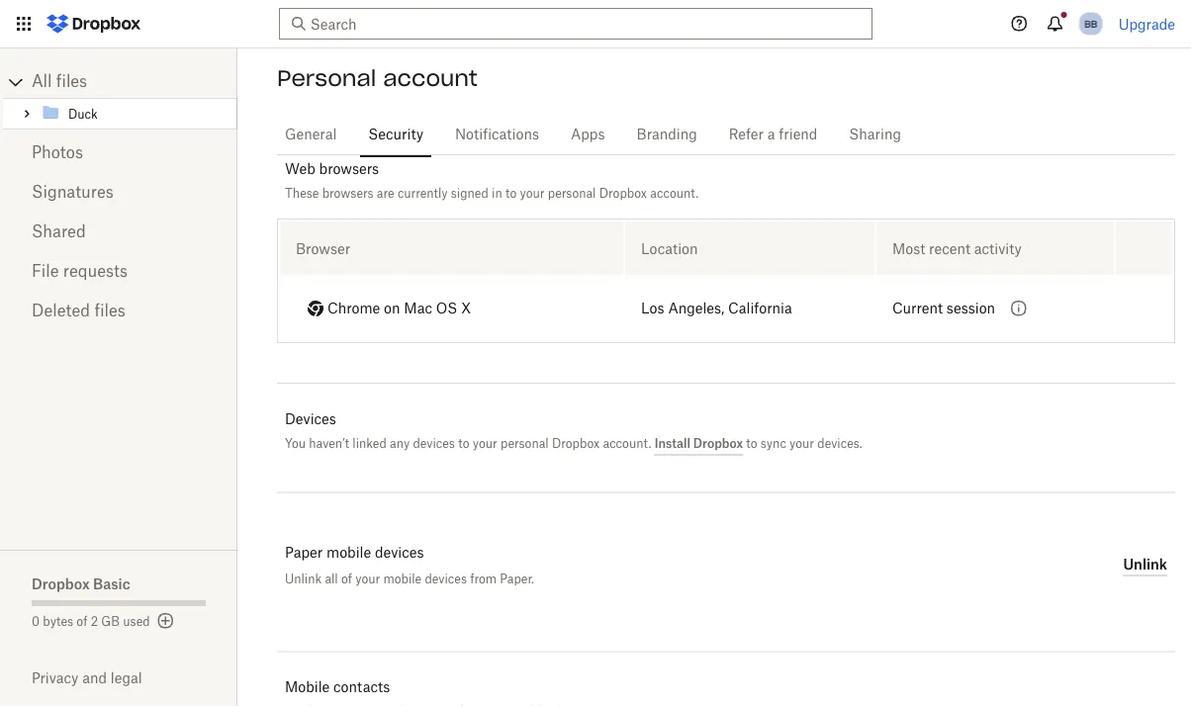 Task type: vqa. For each thing, say whether or not it's contained in the screenshot.
Contact Name field
no



Task type: locate. For each thing, give the bounding box(es) containing it.
of
[[341, 573, 352, 588], [77, 617, 88, 628]]

personal
[[548, 186, 596, 201], [501, 436, 549, 451]]

account.
[[650, 186, 699, 201], [603, 436, 652, 451]]

recent
[[929, 241, 971, 257]]

notifications tab
[[447, 111, 547, 158]]

0
[[32, 617, 40, 628]]

to left "sync" in the bottom of the page
[[746, 436, 758, 451]]

mobile down paper mobile devices at the bottom of page
[[384, 573, 422, 588]]

most recent activity
[[893, 241, 1022, 257]]

unlink
[[1124, 556, 1168, 573], [285, 573, 322, 588]]

basic
[[93, 575, 130, 592]]

activity
[[975, 241, 1022, 257]]

1 vertical spatial mobile
[[384, 573, 422, 588]]

dropbox
[[599, 186, 647, 201], [552, 436, 600, 451], [694, 436, 743, 451], [32, 575, 90, 592]]

and
[[82, 670, 107, 687]]

1 vertical spatial account.
[[603, 436, 652, 451]]

paper.
[[500, 573, 534, 588]]

1 horizontal spatial files
[[94, 304, 126, 320]]

devices for devices
[[413, 436, 455, 451]]

in
[[492, 186, 502, 201]]

2 vertical spatial devices
[[425, 573, 467, 588]]

your right in
[[520, 186, 545, 201]]

to right any
[[458, 436, 470, 451]]

current session
[[893, 303, 996, 317]]

1 vertical spatial personal
[[501, 436, 549, 451]]

tab list
[[277, 108, 1176, 158]]

mobile up all
[[327, 547, 371, 561]]

account. inside web browsers these browsers are currently signed in to your personal dropbox account.
[[650, 186, 699, 201]]

privacy
[[32, 670, 79, 687]]

of right all
[[341, 573, 352, 588]]

files right all
[[56, 74, 87, 90]]

of for your
[[341, 573, 352, 588]]

paper mobile devices
[[285, 547, 424, 561]]

0 bytes of 2 gb used
[[32, 617, 150, 628]]

currently
[[398, 186, 448, 201]]

1 vertical spatial files
[[94, 304, 126, 320]]

devices for unlink
[[425, 573, 467, 588]]

dropbox inside web browsers these browsers are currently signed in to your personal dropbox account.
[[599, 186, 647, 201]]

to
[[506, 186, 517, 201], [458, 436, 470, 451], [746, 436, 758, 451]]

dropbox down apps tab
[[599, 186, 647, 201]]

unlink for unlink all of your mobile devices from paper.
[[285, 573, 322, 588]]

browsers
[[319, 161, 379, 178], [322, 186, 374, 201]]

files down file requests link
[[94, 304, 126, 320]]

1 horizontal spatial to
[[506, 186, 517, 201]]

signed
[[451, 186, 489, 201]]

upgrade
[[1119, 15, 1176, 32]]

refer a friend
[[729, 128, 818, 142]]

duck
[[68, 109, 98, 121]]

devices
[[413, 436, 455, 451], [375, 547, 424, 561], [425, 573, 467, 588]]

0 horizontal spatial files
[[56, 74, 87, 90]]

0 vertical spatial devices
[[413, 436, 455, 451]]

0 horizontal spatial of
[[77, 617, 88, 628]]

file
[[32, 264, 59, 280]]

general tab
[[277, 111, 345, 158]]

browsers up are
[[319, 161, 379, 178]]

0 vertical spatial account.
[[650, 186, 699, 201]]

you
[[285, 436, 306, 451]]

bytes
[[43, 617, 73, 628]]

Search text field
[[311, 13, 836, 35]]

chrome
[[328, 302, 380, 316]]

paper
[[285, 547, 323, 561]]

all files tree
[[3, 66, 238, 130]]

upgrade link
[[1119, 15, 1176, 32]]

deleted
[[32, 304, 90, 320]]

1 vertical spatial devices
[[375, 547, 424, 561]]

to right in
[[506, 186, 517, 201]]

account. left install
[[603, 436, 652, 451]]

all files link
[[32, 66, 238, 98]]

mobile
[[285, 680, 330, 696]]

0 vertical spatial personal
[[548, 186, 596, 201]]

friend
[[779, 128, 818, 142]]

security tab
[[361, 111, 432, 158]]

browsers left are
[[322, 186, 374, 201]]

your right "sync" in the bottom of the page
[[790, 436, 815, 451]]

1 vertical spatial of
[[77, 617, 88, 628]]

files inside all files link
[[56, 74, 87, 90]]

files for all files
[[56, 74, 87, 90]]

1 horizontal spatial unlink
[[1124, 556, 1168, 573]]

0 vertical spatial files
[[56, 74, 87, 90]]

0 vertical spatial of
[[341, 573, 352, 588]]

0 horizontal spatial unlink
[[285, 573, 322, 588]]

0 vertical spatial mobile
[[327, 547, 371, 561]]

devices.
[[818, 436, 863, 451]]

session
[[947, 303, 996, 317]]

account. inside devices you haven't linked any devices to your personal dropbox account. install dropbox to sync your devices.
[[603, 436, 652, 451]]

of left 2
[[77, 617, 88, 628]]

1 horizontal spatial of
[[341, 573, 352, 588]]

to inside web browsers these browsers are currently signed in to your personal dropbox account.
[[506, 186, 517, 201]]

deleted files link
[[32, 292, 206, 332]]

shared link
[[32, 213, 206, 252]]

any
[[390, 436, 410, 451]]

these
[[285, 186, 319, 201]]

sync
[[761, 436, 787, 451]]

mobile contacts
[[285, 680, 390, 696]]

devices inside devices you haven't linked any devices to your personal dropbox account. install dropbox to sync your devices.
[[413, 436, 455, 451]]

devices left from
[[425, 573, 467, 588]]

unlink all of your mobile devices from paper.
[[285, 573, 534, 588]]

used
[[123, 617, 150, 628]]

1 vertical spatial browsers
[[322, 186, 374, 201]]

account. up location
[[650, 186, 699, 201]]

signatures
[[32, 185, 114, 201]]

files inside deleted files link
[[94, 304, 126, 320]]

general
[[285, 128, 337, 142]]

mac
[[404, 302, 432, 316]]

most
[[893, 241, 926, 257]]

os
[[436, 302, 457, 316]]

devices right any
[[413, 436, 455, 451]]

file requests link
[[32, 252, 206, 292]]

mobile
[[327, 547, 371, 561], [384, 573, 422, 588]]

deleted files
[[32, 304, 126, 320]]

devices up unlink all of your mobile devices from paper.
[[375, 547, 424, 561]]

are
[[377, 186, 394, 201]]

files
[[56, 74, 87, 90], [94, 304, 126, 320]]

browser
[[296, 241, 351, 257]]



Task type: describe. For each thing, give the bounding box(es) containing it.
unlink for unlink
[[1124, 556, 1168, 573]]

linked
[[353, 436, 387, 451]]

signatures link
[[32, 173, 206, 213]]

your inside web browsers these browsers are currently signed in to your personal dropbox account.
[[520, 186, 545, 201]]

of for 2
[[77, 617, 88, 628]]

get more space image
[[154, 610, 178, 633]]

account
[[383, 64, 478, 92]]

tab list containing general
[[277, 108, 1176, 158]]

2 horizontal spatial to
[[746, 436, 758, 451]]

file requests
[[32, 264, 128, 280]]

chrome on mac os x
[[328, 302, 471, 316]]

dropbox right install
[[694, 436, 743, 451]]

photos
[[32, 145, 83, 161]]

apps
[[571, 128, 605, 142]]

requests
[[63, 264, 128, 280]]

sharing
[[849, 128, 901, 142]]

los angeles, california
[[641, 303, 792, 317]]

from
[[470, 573, 497, 588]]

shared
[[32, 225, 86, 240]]

2
[[91, 617, 98, 628]]

refer a friend tab
[[721, 111, 826, 158]]

personal inside devices you haven't linked any devices to your personal dropbox account. install dropbox to sync your devices.
[[501, 436, 549, 451]]

security
[[368, 128, 424, 142]]

files for deleted files
[[94, 304, 126, 320]]

all
[[32, 74, 52, 90]]

global header element
[[0, 0, 1191, 48]]

branding
[[637, 128, 697, 142]]

0 horizontal spatial to
[[458, 436, 470, 451]]

contacts
[[334, 680, 390, 696]]

personal
[[277, 64, 376, 92]]

0 vertical spatial browsers
[[319, 161, 379, 178]]

personal inside web browsers these browsers are currently signed in to your personal dropbox account.
[[548, 186, 596, 201]]

dropbox left install
[[552, 436, 600, 451]]

end session element
[[1116, 222, 1173, 276]]

location
[[641, 241, 698, 257]]

bb button
[[1075, 8, 1107, 40]]

legal
[[111, 670, 142, 687]]

all files
[[32, 74, 87, 90]]

devices you haven't linked any devices to your personal dropbox account. install dropbox to sync your devices.
[[285, 411, 863, 451]]

your right any
[[473, 436, 497, 451]]

unlink button
[[1124, 553, 1168, 577]]

a
[[768, 128, 775, 142]]

angeles,
[[668, 303, 725, 317]]

dropbox logo - go to the homepage image
[[40, 8, 147, 40]]

sharing tab
[[841, 111, 909, 158]]

privacy and legal link
[[32, 670, 238, 687]]

on
[[384, 302, 400, 316]]

bb
[[1085, 17, 1098, 30]]

notifications
[[455, 128, 539, 142]]

dropbox up bytes
[[32, 575, 90, 592]]

branding tab
[[629, 111, 705, 158]]

install
[[655, 436, 691, 451]]

devices
[[285, 411, 336, 428]]

privacy and legal
[[32, 670, 142, 687]]

dropbox basic
[[32, 575, 130, 592]]

photos link
[[32, 134, 206, 173]]

duck link
[[41, 102, 234, 126]]

current
[[893, 303, 943, 317]]

web
[[285, 161, 315, 178]]

x
[[461, 302, 471, 316]]

california
[[728, 303, 792, 317]]

apps tab
[[563, 111, 613, 158]]

gb
[[101, 617, 120, 628]]

refer
[[729, 128, 764, 142]]

0 horizontal spatial mobile
[[327, 547, 371, 561]]

web browsers these browsers are currently signed in to your personal dropbox account.
[[285, 161, 699, 201]]

1 horizontal spatial mobile
[[384, 573, 422, 588]]

all
[[325, 573, 338, 588]]

personal account
[[277, 64, 478, 92]]

haven't
[[309, 436, 349, 451]]

los
[[641, 303, 665, 317]]

install dropbox link
[[655, 436, 743, 456]]

your down paper mobile devices at the bottom of page
[[356, 573, 380, 588]]



